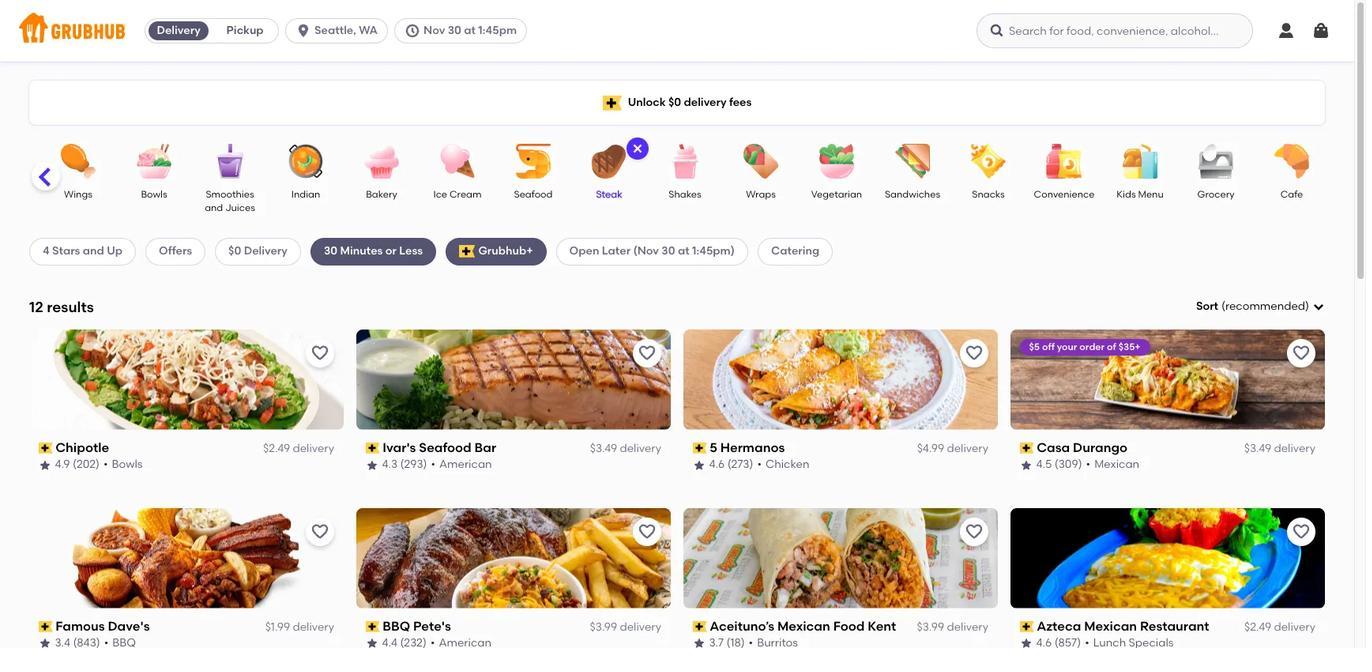 Task type: locate. For each thing, give the bounding box(es) containing it.
$3.49 delivery
[[590, 442, 662, 455], [1245, 442, 1316, 455]]

bowls right (202)
[[112, 458, 143, 471]]

1 horizontal spatial $2.49 delivery
[[1245, 620, 1316, 634]]

star icon image
[[39, 459, 51, 472], [366, 459, 379, 472], [693, 459, 706, 472], [1020, 459, 1033, 472], [39, 637, 51, 648], [366, 637, 379, 648], [693, 637, 706, 648], [1020, 637, 1033, 648]]

• bowls
[[104, 458, 143, 471]]

delivery for famous dave's
[[293, 620, 334, 634]]

mexican right azteca
[[1085, 619, 1138, 634]]

$2.49 delivery for chipotle
[[263, 442, 334, 455]]

ice cream
[[434, 189, 482, 200]]

$3.49 delivery for casa durango
[[1245, 442, 1316, 455]]

1 horizontal spatial $3.49
[[1245, 442, 1272, 455]]

0 horizontal spatial $3.99
[[590, 620, 617, 634]]

0 vertical spatial $0
[[669, 96, 681, 109]]

chicken
[[766, 458, 810, 471]]

unlock
[[628, 96, 666, 109]]

save this restaurant button for ivar's seafood bar
[[633, 339, 662, 367]]

steak
[[596, 189, 623, 200]]

and left the 'up'
[[83, 244, 104, 258]]

2 horizontal spatial 30
[[662, 244, 676, 258]]

mexican down durango
[[1095, 458, 1140, 471]]

subscription pass image left "ivar's"
[[366, 443, 380, 454]]

0 vertical spatial seafood
[[514, 189, 553, 200]]

save this restaurant button
[[306, 339, 334, 367], [633, 339, 662, 367], [960, 339, 989, 367], [1288, 339, 1316, 367], [306, 517, 334, 546], [633, 517, 662, 546], [960, 517, 989, 546], [1288, 517, 1316, 546]]

save this restaurant image
[[311, 344, 330, 363], [965, 344, 984, 363], [1292, 344, 1311, 363], [638, 522, 657, 541], [1292, 522, 1311, 541]]

sort
[[1197, 300, 1219, 313]]

• for chipotle
[[104, 458, 108, 471]]

delivery
[[684, 96, 727, 109], [293, 442, 334, 455], [620, 442, 662, 455], [947, 442, 989, 455], [1275, 442, 1316, 455], [293, 620, 334, 634], [620, 620, 662, 634], [947, 620, 989, 634], [1275, 620, 1316, 634]]

1 horizontal spatial $3.99
[[917, 620, 945, 634]]

american
[[440, 458, 493, 471]]

at
[[464, 24, 476, 37], [678, 244, 690, 258]]

0 horizontal spatial $3.99 delivery
[[590, 620, 662, 634]]

and
[[205, 203, 223, 214], [83, 244, 104, 258]]

subscription pass image left bbq
[[366, 621, 380, 632]]

sort ( recommended )
[[1197, 300, 1310, 313]]

5 hermanos
[[710, 440, 786, 455]]

seattle, wa
[[315, 24, 378, 37]]

famous dave's logo image
[[29, 508, 344, 608]]

subscription pass image left casa
[[1020, 443, 1034, 454]]

order
[[1080, 341, 1106, 352]]

pickup button
[[212, 18, 278, 43]]

3 • from the left
[[758, 458, 762, 471]]

at left 1:45pm
[[464, 24, 476, 37]]

delivery for ivar's seafood bar
[[620, 442, 662, 455]]

recommended
[[1226, 300, 1306, 313]]

subscription pass image left 5
[[693, 443, 707, 454]]

save this restaurant image for mexican
[[1292, 522, 1311, 541]]

delivery left 'pickup'
[[157, 24, 201, 37]]

$3.99 delivery for bbq pete's
[[590, 620, 662, 634]]

30 right (nov
[[662, 244, 676, 258]]

seafood image
[[506, 144, 561, 179]]

$3.49 delivery for ivar's seafood bar
[[590, 442, 662, 455]]

$3.99 delivery
[[590, 620, 662, 634], [917, 620, 989, 634]]

0 horizontal spatial $3.49 delivery
[[590, 442, 662, 455]]

30 left minutes
[[324, 244, 338, 258]]

mexican for aceituno's
[[778, 619, 831, 634]]

0 horizontal spatial grubhub plus flag logo image
[[459, 245, 475, 258]]

save this restaurant image for ivar's seafood bar
[[638, 344, 657, 363]]

delivery
[[157, 24, 201, 37], [244, 244, 288, 258]]

2 $3.49 from the left
[[1245, 442, 1272, 455]]

sandwiches image
[[885, 144, 941, 179]]

1 vertical spatial and
[[83, 244, 104, 258]]

$3.49
[[590, 442, 617, 455], [1245, 442, 1272, 455]]

1 vertical spatial $2.49 delivery
[[1245, 620, 1316, 634]]

save this restaurant image for aceituno's mexican food kent
[[965, 522, 984, 541]]

0 horizontal spatial $0
[[229, 244, 241, 258]]

0 vertical spatial and
[[205, 203, 223, 214]]

0 horizontal spatial save this restaurant image
[[311, 522, 330, 541]]

2 • from the left
[[432, 458, 436, 471]]

0 horizontal spatial $2.49 delivery
[[263, 442, 334, 455]]

1 vertical spatial $2.49
[[1245, 620, 1272, 634]]

grocery
[[1198, 189, 1235, 200]]

delivery for 5 hermanos
[[947, 442, 989, 455]]

4.5
[[1037, 458, 1053, 471]]

food
[[834, 619, 866, 634]]

•
[[104, 458, 108, 471], [432, 458, 436, 471], [758, 458, 762, 471], [1087, 458, 1091, 471]]

and down the smoothies
[[205, 203, 223, 214]]

1 horizontal spatial $3.99 delivery
[[917, 620, 989, 634]]

your
[[1058, 341, 1078, 352]]

menu
[[1139, 189, 1164, 200]]

None field
[[1197, 299, 1326, 315]]

bakery
[[366, 189, 397, 200]]

save this restaurant button for chipotle
[[306, 339, 334, 367]]

none field containing sort
[[1197, 299, 1326, 315]]

azteca mexican restaurant logo image
[[1011, 508, 1326, 608]]

0 vertical spatial delivery
[[157, 24, 201, 37]]

30 minutes or less
[[324, 244, 423, 258]]

mexican for azteca
[[1085, 619, 1138, 634]]

1 horizontal spatial save this restaurant image
[[638, 344, 657, 363]]

1 $3.49 from the left
[[590, 442, 617, 455]]

$0 right the unlock
[[669, 96, 681, 109]]

seafood
[[514, 189, 553, 200], [420, 440, 472, 455]]

snacks image
[[961, 144, 1017, 179]]

grocery image
[[1189, 144, 1244, 179]]

1 $3.99 from the left
[[590, 620, 617, 634]]

minutes
[[340, 244, 383, 258]]

0 horizontal spatial 30
[[324, 244, 338, 258]]

bowls
[[141, 189, 167, 200], [112, 458, 143, 471]]

$3.99 for aceituno's mexican food kent
[[917, 620, 945, 634]]

mexican left food
[[778, 619, 831, 634]]

save this restaurant image
[[638, 344, 657, 363], [311, 522, 330, 541], [965, 522, 984, 541]]

0 vertical spatial at
[[464, 24, 476, 37]]

shakes
[[669, 189, 702, 200]]

up
[[107, 244, 123, 258]]

$2.49 delivery
[[263, 442, 334, 455], [1245, 620, 1316, 634]]

$2.49 for azteca mexican restaurant
[[1245, 620, 1272, 634]]

0 horizontal spatial and
[[83, 244, 104, 258]]

subscription pass image
[[39, 443, 53, 454], [366, 443, 380, 454], [693, 443, 707, 454], [1020, 443, 1034, 454], [39, 621, 53, 632], [366, 621, 380, 632], [693, 621, 707, 632], [1020, 621, 1034, 632]]

$2.49 delivery for azteca mexican restaurant
[[1245, 620, 1316, 634]]

$3.99
[[590, 620, 617, 634], [917, 620, 945, 634]]

stars
[[52, 244, 80, 258]]

wraps
[[746, 189, 776, 200]]

bbq pete's logo image
[[356, 508, 671, 608]]

subscription pass image for chipotle
[[39, 443, 53, 454]]

subscription pass image left azteca
[[1020, 621, 1034, 632]]

seattle,
[[315, 24, 356, 37]]

0 horizontal spatial delivery
[[157, 24, 201, 37]]

subscription pass image for ivar's seafood bar
[[366, 443, 380, 454]]

star icon image for ivar's seafood bar
[[366, 459, 379, 472]]

subscription pass image left famous
[[39, 621, 53, 632]]

$2.49
[[263, 442, 290, 455], [1245, 620, 1272, 634]]

hermanos
[[721, 440, 786, 455]]

• for ivar's seafood bar
[[432, 458, 436, 471]]

chipotle logo image
[[29, 329, 344, 430]]

1 horizontal spatial and
[[205, 203, 223, 214]]

• right (202)
[[104, 458, 108, 471]]

0 vertical spatial $2.49
[[263, 442, 290, 455]]

$0 down juices
[[229, 244, 241, 258]]

at left 1:45pm)
[[678, 244, 690, 258]]

2 $3.99 delivery from the left
[[917, 620, 989, 634]]

1 vertical spatial grubhub plus flag logo image
[[459, 245, 475, 258]]

0 vertical spatial grubhub plus flag logo image
[[603, 95, 622, 110]]

subscription pass image left chipotle
[[39, 443, 53, 454]]

vegetarian image
[[809, 144, 865, 179]]

grubhub plus flag logo image
[[603, 95, 622, 110], [459, 245, 475, 258]]

star icon image for 5 hermanos
[[693, 459, 706, 472]]

1:45pm
[[478, 24, 517, 37]]

seafood down 'seafood' image
[[514, 189, 553, 200]]

• down hermanos
[[758, 458, 762, 471]]

4.3
[[383, 458, 398, 471]]

$3.49 for casa durango
[[1245, 442, 1272, 455]]

delivery down juices
[[244, 244, 288, 258]]

star icon image for aceituno's mexican food kent
[[693, 637, 706, 648]]

1 horizontal spatial $3.49 delivery
[[1245, 442, 1316, 455]]

2 $3.99 from the left
[[917, 620, 945, 634]]

2 $3.49 delivery from the left
[[1245, 442, 1316, 455]]

grubhub plus flag logo image left the unlock
[[603, 95, 622, 110]]

(309)
[[1055, 458, 1083, 471]]

main navigation navigation
[[0, 0, 1355, 62]]

subscription pass image for 5 hermanos
[[693, 443, 707, 454]]

• down ivar's seafood bar
[[432, 458, 436, 471]]

cafe
[[1281, 189, 1304, 200]]

wraps image
[[734, 144, 789, 179]]

star icon image for azteca mexican restaurant
[[1020, 637, 1033, 648]]

)
[[1306, 300, 1310, 313]]

cafe image
[[1265, 144, 1320, 179]]

indian image
[[278, 144, 334, 179]]

0 horizontal spatial $2.49
[[263, 442, 290, 455]]

0 horizontal spatial seafood
[[420, 440, 472, 455]]

grubhub plus flag logo image left grubhub+
[[459, 245, 475, 258]]

delivery inside button
[[157, 24, 201, 37]]

0 vertical spatial $2.49 delivery
[[263, 442, 334, 455]]

1 $3.49 delivery from the left
[[590, 442, 662, 455]]

smoothies and juices image
[[202, 144, 258, 179]]

(nov
[[634, 244, 659, 258]]

azteca mexican restaurant
[[1038, 619, 1210, 634]]

0 horizontal spatial $3.49
[[590, 442, 617, 455]]

1 horizontal spatial grubhub plus flag logo image
[[603, 95, 622, 110]]

mexican for •
[[1095, 458, 1140, 471]]

1 vertical spatial at
[[678, 244, 690, 258]]

subscription pass image left aceituno's
[[693, 621, 707, 632]]

• down casa durango
[[1087, 458, 1091, 471]]

star icon image for famous dave's
[[39, 637, 51, 648]]

or
[[386, 244, 397, 258]]

1 horizontal spatial 30
[[448, 24, 462, 37]]

bowls down bowls image
[[141, 189, 167, 200]]

aceituno's
[[710, 619, 775, 634]]

save this restaurant button for azteca mexican restaurant
[[1288, 517, 1316, 546]]

1 horizontal spatial $2.49
[[1245, 620, 1272, 634]]

Search for food, convenience, alcohol... search field
[[977, 13, 1254, 48]]

soup image
[[0, 144, 30, 179]]

• for casa durango
[[1087, 458, 1091, 471]]

seafood up • american
[[420, 440, 472, 455]]

1 • from the left
[[104, 458, 108, 471]]

kids menu
[[1117, 189, 1164, 200]]

bbq
[[383, 619, 411, 634]]

mexican
[[1095, 458, 1140, 471], [778, 619, 831, 634], [1085, 619, 1138, 634]]

2 horizontal spatial save this restaurant image
[[965, 522, 984, 541]]

$2.49 for chipotle
[[263, 442, 290, 455]]

$3.99 delivery for aceituno's mexican food kent
[[917, 620, 989, 634]]

0 horizontal spatial at
[[464, 24, 476, 37]]

smoothies and juices
[[205, 189, 255, 214]]

30 right nov
[[448, 24, 462, 37]]

svg image
[[1277, 21, 1296, 40], [1312, 21, 1331, 40], [296, 23, 312, 39], [405, 23, 421, 39], [990, 23, 1005, 39], [632, 142, 644, 155]]

1 vertical spatial bowls
[[112, 458, 143, 471]]

pickup
[[227, 24, 264, 37]]

1 $3.99 delivery from the left
[[590, 620, 662, 634]]

dave's
[[108, 619, 150, 634]]

subscription pass image for casa durango
[[1020, 443, 1034, 454]]

1:45pm)
[[692, 244, 735, 258]]

30
[[448, 24, 462, 37], [324, 244, 338, 258], [662, 244, 676, 258]]

ivar's
[[383, 440, 417, 455]]

1 horizontal spatial at
[[678, 244, 690, 258]]

1 horizontal spatial delivery
[[244, 244, 288, 258]]

subscription pass image for aceituno's mexican food kent
[[693, 621, 707, 632]]

1 vertical spatial seafood
[[420, 440, 472, 455]]

delivery for casa durango
[[1275, 442, 1316, 455]]

4 • from the left
[[1087, 458, 1091, 471]]

$1.99
[[265, 620, 290, 634]]

shakes image
[[658, 144, 713, 179]]



Task type: describe. For each thing, give the bounding box(es) containing it.
convenience image
[[1037, 144, 1092, 179]]

1 horizontal spatial seafood
[[514, 189, 553, 200]]

subscription pass image for azteca mexican restaurant
[[1020, 621, 1034, 632]]

of
[[1108, 341, 1117, 352]]

famous
[[56, 619, 105, 634]]

$5 off your order of $35+
[[1030, 341, 1141, 352]]

casa durango logo image
[[1011, 329, 1326, 430]]

save this restaurant image for hermanos
[[965, 344, 984, 363]]

$3.49 for ivar's seafood bar
[[590, 442, 617, 455]]

1 vertical spatial $0
[[229, 244, 241, 258]]

svg image inside seattle, wa button
[[296, 23, 312, 39]]

delivery for azteca mexican restaurant
[[1275, 620, 1316, 634]]

(293)
[[401, 458, 428, 471]]

nov
[[424, 24, 445, 37]]

0 vertical spatial bowls
[[141, 189, 167, 200]]

delivery button
[[146, 18, 212, 43]]

(273)
[[728, 458, 754, 471]]

offers
[[159, 244, 192, 258]]

save this restaurant button for famous dave's
[[306, 517, 334, 546]]

• for 5 hermanos
[[758, 458, 762, 471]]

12
[[29, 298, 43, 316]]

later
[[602, 244, 631, 258]]

kent
[[869, 619, 897, 634]]

results
[[47, 298, 94, 316]]

ivar's seafood bar
[[383, 440, 497, 455]]

ice
[[434, 189, 447, 200]]

at inside 'button'
[[464, 24, 476, 37]]

30 inside 'button'
[[448, 24, 462, 37]]

1 vertical spatial delivery
[[244, 244, 288, 258]]

chipotle
[[56, 440, 110, 455]]

durango
[[1074, 440, 1128, 455]]

star icon image for bbq pete's
[[366, 637, 379, 648]]

smoothies
[[206, 189, 254, 200]]

grubhub plus flag logo image for grubhub+
[[459, 245, 475, 258]]

juices
[[225, 203, 255, 214]]

wings image
[[51, 144, 106, 179]]

4 stars and up
[[43, 244, 123, 258]]

snacks
[[973, 189, 1005, 200]]

grubhub plus flag logo image for unlock $0 delivery fees
[[603, 95, 622, 110]]

$1.99 delivery
[[265, 620, 334, 634]]

svg image inside nov 30 at 1:45pm 'button'
[[405, 23, 421, 39]]

wa
[[359, 24, 378, 37]]

$35+
[[1119, 341, 1141, 352]]

delivery for aceituno's mexican food kent
[[947, 620, 989, 634]]

open
[[570, 244, 600, 258]]

bbq pete's
[[383, 619, 452, 634]]

4
[[43, 244, 50, 258]]

nov 30 at 1:45pm button
[[394, 18, 534, 43]]

svg image
[[1313, 301, 1326, 313]]

ice cream image
[[430, 144, 485, 179]]

bowls image
[[126, 144, 182, 179]]

kids
[[1117, 189, 1136, 200]]

aceituno's mexican food kent
[[710, 619, 897, 634]]

cream
[[450, 189, 482, 200]]

save this restaurant button for 5 hermanos
[[960, 339, 989, 367]]

$3.99 for bbq pete's
[[590, 620, 617, 634]]

subscription pass image for famous dave's
[[39, 621, 53, 632]]

seattle, wa button
[[285, 18, 394, 43]]

• mexican
[[1087, 458, 1140, 471]]

catering
[[771, 244, 820, 258]]

azteca
[[1038, 619, 1082, 634]]

save this restaurant button for aceituno's mexican food kent
[[960, 517, 989, 546]]

steak image
[[582, 144, 637, 179]]

grubhub+
[[479, 244, 533, 258]]

delivery for bbq pete's
[[620, 620, 662, 634]]

convenience
[[1034, 189, 1095, 200]]

kids menu image
[[1113, 144, 1168, 179]]

5
[[710, 440, 718, 455]]

4.6
[[710, 458, 725, 471]]

bar
[[475, 440, 497, 455]]

unlock $0 delivery fees
[[628, 96, 752, 109]]

save this restaurant image for pete's
[[638, 522, 657, 541]]

$4.99 delivery
[[917, 442, 989, 455]]

subscription pass image for bbq pete's
[[366, 621, 380, 632]]

save this restaurant image for famous dave's
[[311, 522, 330, 541]]

open later (nov 30 at 1:45pm)
[[570, 244, 735, 258]]

indian
[[291, 189, 320, 200]]

(
[[1222, 300, 1226, 313]]

ivar's seafood bar logo image
[[356, 329, 671, 430]]

$0 delivery
[[229, 244, 288, 258]]

4.6 (273)
[[710, 458, 754, 471]]

sandwiches
[[885, 189, 941, 200]]

bakery image
[[354, 144, 409, 179]]

4.9 (202)
[[55, 458, 100, 471]]

12 results
[[29, 298, 94, 316]]

off
[[1043, 341, 1056, 352]]

4.3 (293)
[[383, 458, 428, 471]]

famous dave's
[[56, 619, 150, 634]]

star icon image for chipotle
[[39, 459, 51, 472]]

• american
[[432, 458, 493, 471]]

casa durango
[[1038, 440, 1128, 455]]

pete's
[[414, 619, 452, 634]]

casa
[[1038, 440, 1071, 455]]

1 horizontal spatial $0
[[669, 96, 681, 109]]

(202)
[[73, 458, 100, 471]]

5 hermanos logo image
[[684, 329, 998, 430]]

and inside smoothies and juices
[[205, 203, 223, 214]]

nov 30 at 1:45pm
[[424, 24, 517, 37]]

delivery for chipotle
[[293, 442, 334, 455]]

• chicken
[[758, 458, 810, 471]]

$4.99
[[917, 442, 945, 455]]

vegetarian
[[812, 189, 863, 200]]

fees
[[730, 96, 752, 109]]

star icon image for casa durango
[[1020, 459, 1033, 472]]

save this restaurant button for bbq pete's
[[633, 517, 662, 546]]

4.5 (309)
[[1037, 458, 1083, 471]]

restaurant
[[1141, 619, 1210, 634]]

aceituno's mexican food kent logo image
[[684, 508, 998, 608]]



Task type: vqa. For each thing, say whether or not it's contained in the screenshot.


